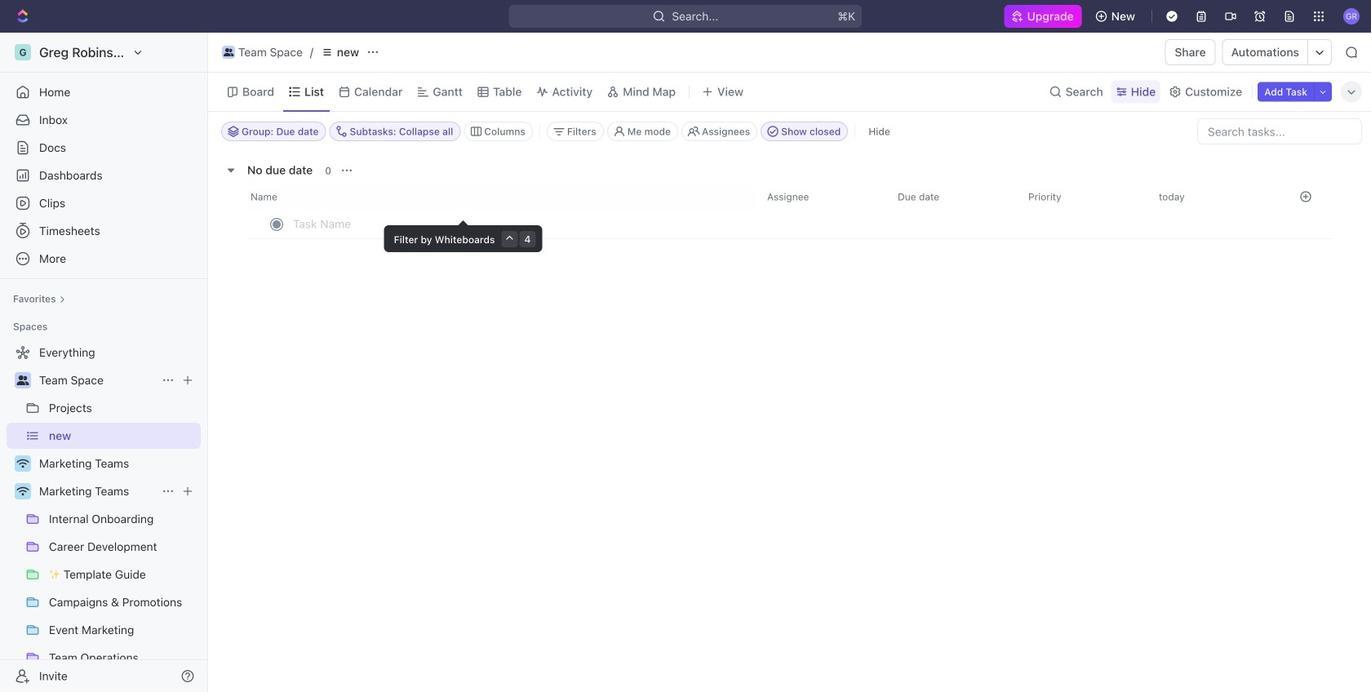 Task type: describe. For each thing, give the bounding box(es) containing it.
Task Name text field
[[293, 211, 770, 237]]

2 wifi image from the top
[[17, 487, 29, 496]]

Search tasks... text field
[[1199, 119, 1362, 144]]

tree inside 'sidebar' navigation
[[7, 340, 201, 692]]

user group image inside 'sidebar' navigation
[[17, 376, 29, 385]]

greg robinson's workspace, , element
[[15, 44, 31, 60]]



Task type: locate. For each thing, give the bounding box(es) containing it.
1 vertical spatial wifi image
[[17, 487, 29, 496]]

0 vertical spatial user group image
[[224, 48, 234, 56]]

0 vertical spatial wifi image
[[17, 459, 29, 469]]

wifi image
[[17, 459, 29, 469], [17, 487, 29, 496]]

user group image
[[224, 48, 234, 56], [17, 376, 29, 385]]

tree
[[7, 340, 201, 692]]

1 horizontal spatial user group image
[[224, 48, 234, 56]]

0 horizontal spatial user group image
[[17, 376, 29, 385]]

1 vertical spatial user group image
[[17, 376, 29, 385]]

sidebar navigation
[[0, 33, 211, 692]]

1 wifi image from the top
[[17, 459, 29, 469]]



Task type: vqa. For each thing, say whether or not it's contained in the screenshot.
wifi icon
yes



